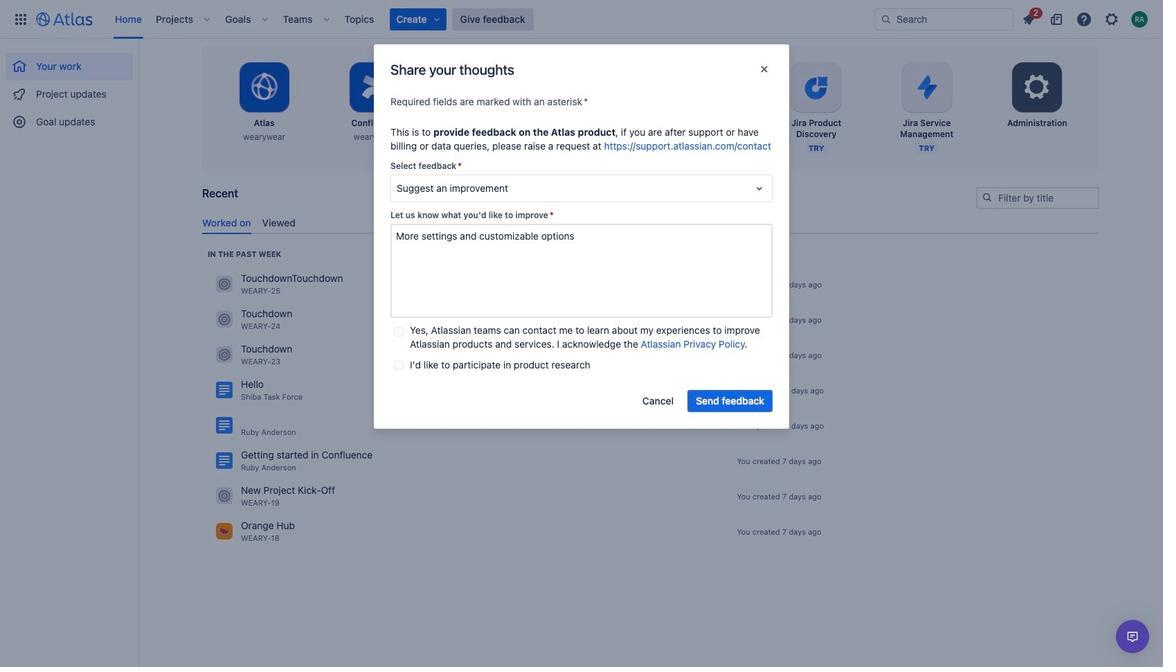 Task type: vqa. For each thing, say whether or not it's contained in the screenshot.
the account image
no



Task type: locate. For each thing, give the bounding box(es) containing it.
0 vertical spatial townsquare image
[[216, 347, 233, 363]]

None search field
[[876, 8, 1014, 30]]

confluence image
[[216, 382, 233, 399]]

1 vertical spatial townsquare image
[[216, 311, 233, 328]]

open image
[[752, 180, 768, 197]]

None text field
[[391, 224, 773, 318]]

search image
[[982, 192, 994, 203]]

tab list
[[197, 211, 1106, 234]]

2 confluence image from the top
[[216, 453, 233, 469]]

townsquare image
[[216, 276, 233, 293], [216, 311, 233, 328]]

townsquare image
[[216, 347, 233, 363], [216, 488, 233, 505], [216, 523, 233, 540]]

2 townsquare image from the top
[[216, 488, 233, 505]]

help image
[[1077, 11, 1093, 27]]

banner
[[0, 0, 1164, 39]]

0 vertical spatial confluence image
[[216, 417, 233, 434]]

heading
[[208, 249, 282, 260]]

2 townsquare image from the top
[[216, 311, 233, 328]]

search image
[[881, 14, 892, 25]]

1 vertical spatial confluence image
[[216, 453, 233, 469]]

2 vertical spatial townsquare image
[[216, 523, 233, 540]]

1 vertical spatial townsquare image
[[216, 488, 233, 505]]

0 vertical spatial townsquare image
[[216, 276, 233, 293]]

group
[[6, 39, 133, 140]]

Search field
[[876, 8, 1014, 30]]

confluence image
[[216, 417, 233, 434], [216, 453, 233, 469]]



Task type: describe. For each thing, give the bounding box(es) containing it.
close modal image
[[757, 61, 773, 78]]

open intercom messenger image
[[1125, 628, 1142, 645]]

1 confluence image from the top
[[216, 417, 233, 434]]

Filter by title field
[[978, 188, 1099, 208]]

1 townsquare image from the top
[[216, 347, 233, 363]]

settings image
[[1021, 71, 1055, 104]]

1 townsquare image from the top
[[216, 276, 233, 293]]

3 townsquare image from the top
[[216, 523, 233, 540]]

top element
[[8, 0, 876, 38]]



